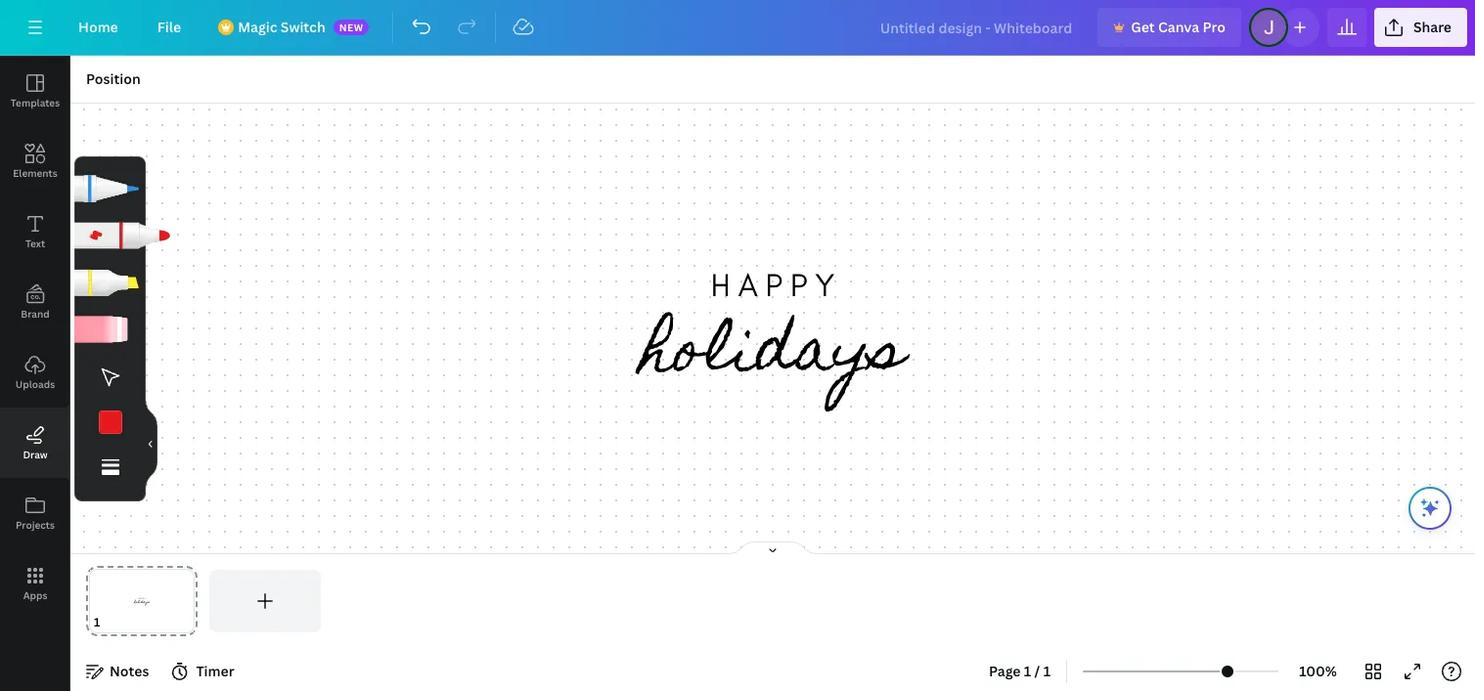 Task type: describe. For each thing, give the bounding box(es) containing it.
main menu bar
[[0, 0, 1475, 56]]

text
[[25, 237, 45, 250]]

new
[[339, 21, 364, 34]]

/
[[1035, 662, 1040, 681]]

share button
[[1375, 8, 1468, 47]]

draw button
[[0, 408, 70, 478]]

elements
[[13, 166, 57, 180]]

get
[[1131, 18, 1155, 36]]

elements button
[[0, 126, 70, 197]]

magic switch
[[238, 18, 325, 36]]

share
[[1414, 18, 1452, 36]]

100% button
[[1287, 657, 1350, 688]]

projects
[[16, 519, 55, 532]]

apps
[[23, 589, 47, 603]]

2 1 from the left
[[1044, 662, 1051, 681]]

magic
[[238, 18, 277, 36]]

uploads button
[[0, 338, 70, 408]]

home
[[78, 18, 118, 36]]

1 1 from the left
[[1024, 662, 1032, 681]]

canva
[[1158, 18, 1200, 36]]

file button
[[142, 8, 197, 47]]

switch
[[281, 18, 325, 36]]

Page title text field
[[109, 613, 116, 633]]

timer
[[196, 662, 234, 681]]

happy
[[711, 266, 842, 304]]

100%
[[1299, 662, 1337, 681]]



Task type: locate. For each thing, give the bounding box(es) containing it.
brand
[[21, 307, 50, 321]]

projects button
[[0, 478, 70, 549]]

#e7191f image
[[98, 411, 122, 434], [98, 411, 122, 434]]

pro
[[1203, 18, 1226, 36]]

brand button
[[0, 267, 70, 338]]

side panel tab list
[[0, 56, 70, 619]]

uploads
[[16, 378, 55, 391]]

templates
[[11, 96, 60, 110]]

page 1 / 1
[[989, 662, 1051, 681]]

1 right /
[[1044, 662, 1051, 681]]

templates button
[[0, 56, 70, 126]]

page
[[989, 662, 1021, 681]]

file
[[157, 18, 181, 36]]

hide image
[[145, 397, 158, 491]]

notes
[[110, 662, 149, 681]]

text button
[[0, 197, 70, 267]]

notes button
[[78, 657, 157, 688]]

get canva pro
[[1131, 18, 1226, 36]]

1
[[1024, 662, 1032, 681], [1044, 662, 1051, 681]]

get canva pro button
[[1098, 8, 1242, 47]]

1 horizontal spatial 1
[[1044, 662, 1051, 681]]

home link
[[63, 8, 134, 47]]

draw
[[23, 448, 48, 462]]

timer button
[[165, 657, 242, 688]]

page 1 image
[[86, 570, 197, 633]]

position button
[[78, 64, 148, 95]]

holidays
[[641, 294, 905, 418]]

1 left /
[[1024, 662, 1032, 681]]

hide pages image
[[726, 541, 820, 557]]

canva assistant image
[[1419, 497, 1442, 521]]

apps button
[[0, 549, 70, 619]]

0 horizontal spatial 1
[[1024, 662, 1032, 681]]

Design title text field
[[865, 8, 1090, 47]]

position
[[86, 69, 141, 88]]



Task type: vqa. For each thing, say whether or not it's contained in the screenshot.
Brand on the left top
yes



